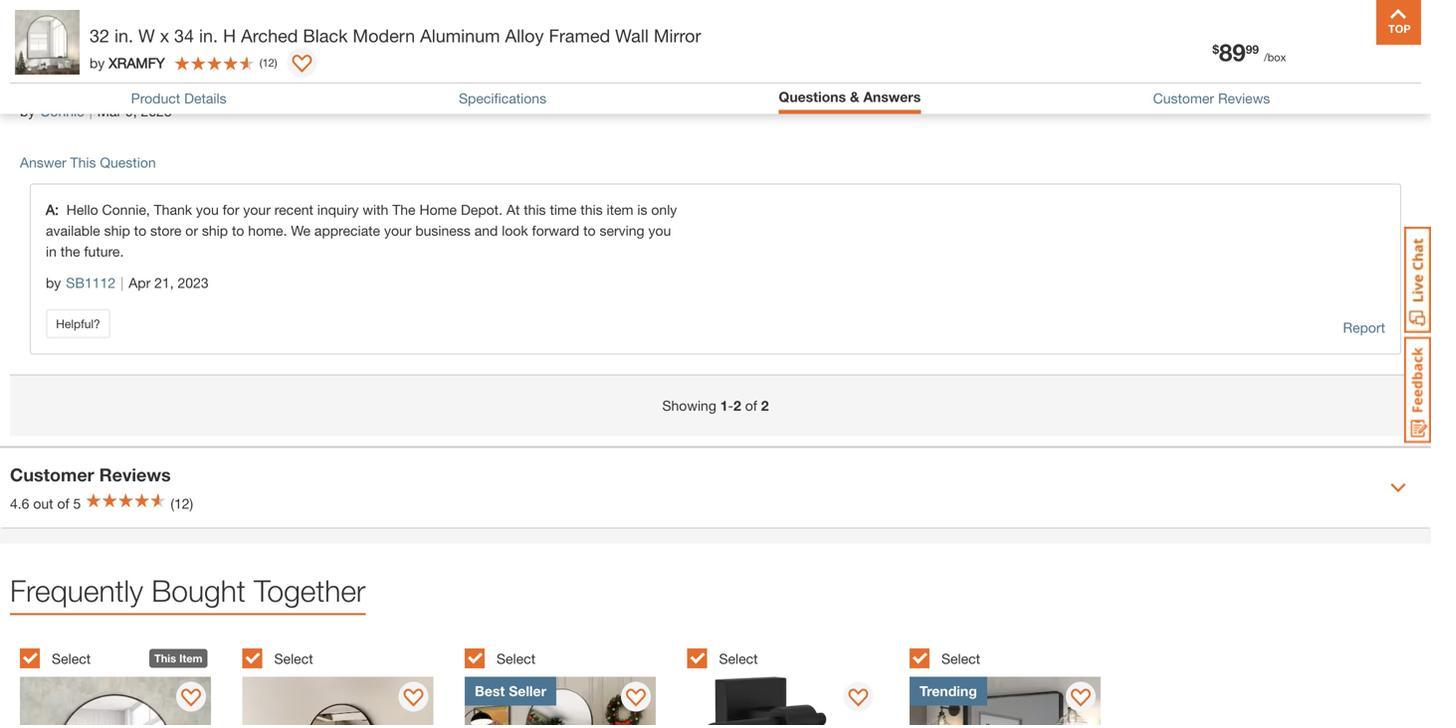 Task type: vqa. For each thing, say whether or not it's contained in the screenshot.
the Modern
yes



Task type: describe. For each thing, give the bounding box(es) containing it.
business
[[416, 223, 471, 239]]

for
[[223, 202, 239, 218]]

2 / 5 group
[[242, 638, 455, 726]]

inquiry
[[317, 202, 359, 218]]

thank
[[154, 202, 192, 218]]

36 in. w x 36 in. h rectangular aluminum framed wall bathroom vanity mirror in black image
[[910, 678, 1101, 726]]

2 ship from the left
[[202, 223, 228, 239]]

connie,
[[102, 202, 150, 218]]

answer this question
[[20, 154, 156, 171]]

showing
[[663, 398, 717, 414]]

at
[[507, 202, 520, 218]]

display image inside 3 / 5 'group'
[[626, 690, 646, 709]]

serving
[[600, 223, 645, 239]]

99
[[1246, 42, 1260, 56]]

depot.
[[461, 202, 503, 218]]

recent
[[275, 202, 314, 218]]

top button
[[1377, 0, 1422, 45]]

0 horizontal spatial customer reviews
[[10, 465, 171, 486]]

0 vertical spatial of
[[746, 398, 758, 414]]

4.6
[[10, 496, 29, 512]]

2 2 from the left
[[762, 398, 769, 414]]

product
[[131, 90, 180, 107]]

modern
[[353, 25, 415, 46]]

details
[[184, 90, 227, 107]]

we
[[291, 223, 311, 239]]

home
[[420, 202, 457, 218]]

21,
[[154, 275, 174, 291]]

mirror
[[654, 25, 702, 46]]

12
[[262, 56, 275, 69]]

| for is this in stock in jackson  , michigan
[[89, 103, 92, 119]]

trending
[[920, 684, 978, 700]]

future.
[[84, 243, 124, 260]]

time
[[550, 202, 577, 218]]

32
[[90, 25, 110, 46]]

&
[[850, 89, 860, 105]]

32 in. w x 34 in. h arched black modern aluminum alloy framed wall mirror
[[90, 25, 702, 46]]

1 horizontal spatial you
[[649, 223, 671, 239]]

only
[[652, 202, 677, 218]]

display image for together
[[181, 690, 201, 709]]

out
[[33, 496, 53, 512]]

black
[[303, 25, 348, 46]]

together
[[254, 574, 366, 609]]

1 vertical spatial reviews
[[99, 465, 171, 486]]

the
[[61, 243, 80, 260]]

/box
[[1265, 51, 1287, 64]]

the
[[393, 202, 416, 218]]

q: is this in stock in jackson  , michigan
[[20, 67, 338, 88]]

this item
[[154, 653, 203, 666]]

display image for maxted toilet paper holder in matte black image at bottom
[[849, 690, 869, 709]]

connie button
[[40, 101, 84, 122]]

store
[[150, 223, 182, 239]]

helpful? button
[[46, 309, 111, 339]]

-
[[728, 398, 734, 414]]

3 to from the left
[[584, 223, 596, 239]]

1 horizontal spatial this
[[524, 202, 546, 218]]

jackson
[[183, 67, 250, 88]]

or
[[185, 223, 198, 239]]

look
[[502, 223, 528, 239]]

specifications
[[459, 90, 547, 107]]

select for 1 / 5 group
[[52, 651, 91, 668]]

5
[[73, 496, 81, 512]]

live chat image
[[1405, 227, 1432, 334]]

select for 5 / 5 group
[[942, 651, 981, 668]]

hello connie,  thank you for your recent inquiry with the home depot. at this time this item is only available ship to store or ship to home. we appreciate your business and look forward to serving you in the future.
[[46, 202, 677, 260]]

this inside questions element
[[70, 154, 96, 171]]

is
[[44, 67, 57, 88]]

with
[[363, 202, 389, 218]]

questions element
[[10, 0, 1422, 376]]

forward
[[532, 223, 580, 239]]

question
[[100, 154, 156, 171]]

michigan
[[265, 67, 338, 88]]

2 to from the left
[[232, 223, 244, 239]]

2 horizontal spatial in
[[164, 67, 178, 88]]

1 to from the left
[[134, 223, 147, 239]]

display image for 26 in. w x 38 in. h arched black aluminum alloy framed wall mirror image
[[404, 690, 424, 709]]

,
[[255, 67, 260, 88]]

70 in. h x 30 in. w classic arched black aluminum alloy framed full length mirror standing floor mirror image
[[465, 678, 656, 726]]

2023 for q:
[[141, 103, 172, 119]]

1 vertical spatial answer
[[20, 154, 66, 171]]

helpful?
[[56, 317, 100, 331]]

item
[[607, 202, 634, 218]]

item
[[179, 653, 203, 666]]

)
[[275, 56, 277, 69]]

0 horizontal spatial customer
[[10, 465, 94, 486]]

34
[[174, 25, 194, 46]]

questions & answers
[[779, 89, 921, 105]]

display image for w
[[292, 55, 312, 75]]

0 vertical spatial customer
[[1154, 90, 1215, 107]]

xramfy
[[109, 55, 165, 71]]

available
[[46, 223, 100, 239]]

best
[[475, 684, 505, 700]]

this inside 1 / 5 group
[[154, 653, 176, 666]]

$ 89 99 /box
[[1213, 38, 1287, 66]]

sb1112
[[66, 275, 116, 291]]

3 / 5 group
[[465, 638, 678, 726]]

0 vertical spatial customer reviews
[[1154, 90, 1271, 107]]

by sb1112 | apr 21, 2023
[[46, 275, 209, 291]]

| for hello connie,  thank you for your recent inquiry with the home depot. at this time this item is only available ship to store or ship to home. we appreciate your business and look forward to serving you in the future.
[[121, 275, 124, 291]]

hello
[[66, 202, 98, 218]]

showing 1 - 2 of 2
[[663, 398, 769, 414]]

arched
[[241, 25, 298, 46]]

product image image
[[15, 10, 80, 75]]

questions
[[779, 89, 847, 105]]

select for 3 / 5 'group'
[[497, 651, 536, 668]]

1 / 5 group
[[20, 638, 233, 726]]

is
[[638, 202, 648, 218]]



Task type: locate. For each thing, give the bounding box(es) containing it.
in left stock
[[96, 67, 110, 88]]

1 in. from the left
[[115, 25, 133, 46]]

0 vertical spatial |
[[89, 103, 92, 119]]

3 display image from the left
[[1071, 690, 1091, 709]]

1 horizontal spatial 2023
[[178, 275, 209, 291]]

0 vertical spatial by
[[90, 55, 105, 71]]

0 vertical spatial your
[[243, 202, 271, 218]]

select
[[52, 651, 91, 668], [274, 651, 313, 668], [497, 651, 536, 668], [719, 651, 758, 668], [942, 651, 981, 668]]

1 vertical spatial by
[[20, 103, 35, 119]]

in inside hello connie,  thank you for your recent inquiry with the home depot. at this time this item is only available ship to store or ship to home. we appreciate your business and look forward to serving you in the future.
[[46, 243, 57, 260]]

1 horizontal spatial answer
[[1289, 82, 1356, 104]]

4 / 5 group
[[688, 638, 900, 726]]

1 answer
[[1273, 82, 1356, 104]]

your
[[243, 202, 271, 218], [384, 223, 412, 239]]

appreciate
[[315, 223, 380, 239]]

5 select from the left
[[942, 651, 981, 668]]

display image
[[404, 690, 424, 709], [849, 690, 869, 709], [1071, 690, 1091, 709]]

by down the "32"
[[90, 55, 105, 71]]

2 horizontal spatial display image
[[1071, 690, 1091, 709]]

specifications button
[[459, 90, 547, 107], [459, 90, 547, 107]]

to left serving
[[584, 223, 596, 239]]

connie
[[40, 103, 84, 119]]

1 horizontal spatial of
[[746, 398, 758, 414]]

0 horizontal spatial this
[[62, 67, 91, 88]]

this left the item at the left of the page
[[581, 202, 603, 218]]

(
[[260, 56, 262, 69]]

by for hello connie,  thank you for your recent inquiry with the home depot. at this time this item is only available ship to store or ship to home. we appreciate your business and look forward to serving you in the future.
[[46, 275, 61, 291]]

select up the trending
[[942, 651, 981, 668]]

to down connie,
[[134, 223, 147, 239]]

0 vertical spatial this
[[70, 154, 96, 171]]

1 vertical spatial 1
[[721, 398, 728, 414]]

1 2 from the left
[[734, 398, 742, 414]]

1 vertical spatial 2023
[[178, 275, 209, 291]]

| left mar on the left top
[[89, 103, 92, 119]]

9,
[[125, 103, 137, 119]]

maxted toilet paper holder in matte black image
[[688, 678, 879, 726]]

customer reviews up 5
[[10, 465, 171, 486]]

your down the
[[384, 223, 412, 239]]

5 / 5 group
[[910, 638, 1123, 726]]

2 horizontal spatial by
[[90, 55, 105, 71]]

display image
[[292, 55, 312, 75], [181, 690, 201, 709], [626, 690, 646, 709]]

display image inside 5 / 5 group
[[1071, 690, 1091, 709]]

0 vertical spatial 2023
[[141, 103, 172, 119]]

customer down $ on the top of the page
[[1154, 90, 1215, 107]]

you down "only"
[[649, 223, 671, 239]]

best seller
[[475, 684, 547, 700]]

ship down connie,
[[104, 223, 130, 239]]

1 horizontal spatial display image
[[849, 690, 869, 709]]

customer reviews button
[[1154, 90, 1271, 107], [1154, 90, 1271, 107]]

a:
[[46, 202, 66, 218]]

this
[[70, 154, 96, 171], [154, 653, 176, 666]]

this right is on the top
[[62, 67, 91, 88]]

1 horizontal spatial 2
[[762, 398, 769, 414]]

this left item
[[154, 653, 176, 666]]

1 horizontal spatial to
[[232, 223, 244, 239]]

select inside 1 / 5 group
[[52, 651, 91, 668]]

1 vertical spatial customer
[[10, 465, 94, 486]]

bought
[[152, 574, 246, 609]]

0 horizontal spatial reviews
[[99, 465, 171, 486]]

1 horizontal spatial in.
[[199, 25, 218, 46]]

h
[[223, 25, 236, 46]]

1 horizontal spatial reviews
[[1219, 90, 1271, 107]]

1 ship from the left
[[104, 223, 130, 239]]

this right at
[[524, 202, 546, 218]]

1 horizontal spatial display image
[[292, 55, 312, 75]]

answers
[[864, 89, 921, 105]]

2023 for a:
[[178, 275, 209, 291]]

customer reviews down $ on the top of the page
[[1154, 90, 1271, 107]]

in. left h
[[199, 25, 218, 46]]

2
[[734, 398, 742, 414], [762, 398, 769, 414]]

2023 right 9,
[[141, 103, 172, 119]]

1 horizontal spatial ship
[[202, 223, 228, 239]]

0 horizontal spatial in
[[46, 243, 57, 260]]

( 12 )
[[260, 56, 277, 69]]

1 select from the left
[[52, 651, 91, 668]]

reviews up (12)
[[99, 465, 171, 486]]

ship
[[104, 223, 130, 239], [202, 223, 228, 239]]

3 select from the left
[[497, 651, 536, 668]]

your up home.
[[243, 202, 271, 218]]

by for is this in stock in jackson  , michigan
[[20, 103, 35, 119]]

0 vertical spatial 1
[[1273, 82, 1284, 104]]

0 horizontal spatial you
[[196, 202, 219, 218]]

of right -
[[746, 398, 758, 414]]

1 down the /box
[[1273, 82, 1284, 104]]

1 vertical spatial of
[[57, 496, 69, 512]]

ship right or at the top left of page
[[202, 223, 228, 239]]

0 horizontal spatial |
[[89, 103, 92, 119]]

you left for
[[196, 202, 219, 218]]

seller
[[509, 684, 547, 700]]

in up the product details at the top left of page
[[164, 67, 178, 88]]

4 select from the left
[[719, 651, 758, 668]]

2 horizontal spatial display image
[[626, 690, 646, 709]]

answer this question link
[[20, 154, 156, 171]]

0 horizontal spatial display image
[[181, 690, 201, 709]]

26 in. w x 38 in. h arched black aluminum alloy framed wall mirror image
[[242, 678, 434, 726]]

customer
[[1154, 90, 1215, 107], [10, 465, 94, 486]]

select inside 5 / 5 group
[[942, 651, 981, 668]]

0 vertical spatial you
[[196, 202, 219, 218]]

1 horizontal spatial 1
[[1273, 82, 1284, 104]]

x
[[160, 25, 169, 46]]

0 horizontal spatial 2023
[[141, 103, 172, 119]]

0 horizontal spatial answer
[[20, 154, 66, 171]]

1 vertical spatial you
[[649, 223, 671, 239]]

1 horizontal spatial |
[[121, 275, 124, 291]]

0 horizontal spatial 2
[[734, 398, 742, 414]]

1 vertical spatial this
[[154, 653, 176, 666]]

2 horizontal spatial to
[[584, 223, 596, 239]]

to down for
[[232, 223, 244, 239]]

select inside 3 / 5 'group'
[[497, 651, 536, 668]]

2023
[[141, 103, 172, 119], [178, 275, 209, 291]]

you
[[196, 202, 219, 218], [649, 223, 671, 239]]

2 right -
[[762, 398, 769, 414]]

by
[[90, 55, 105, 71], [20, 103, 35, 119], [46, 275, 61, 291]]

in
[[96, 67, 110, 88], [164, 67, 178, 88], [46, 243, 57, 260]]

2023 right 21,
[[178, 275, 209, 291]]

1 horizontal spatial this
[[154, 653, 176, 666]]

select up maxted toilet paper holder in matte black image at bottom
[[719, 651, 758, 668]]

2 right showing
[[734, 398, 742, 414]]

product details button
[[131, 90, 227, 107], [131, 90, 227, 107]]

customer up 4.6 out of 5 on the left bottom of the page
[[10, 465, 94, 486]]

feedback link image
[[1405, 337, 1432, 444]]

| left apr
[[121, 275, 124, 291]]

0 horizontal spatial 1
[[721, 398, 728, 414]]

home.
[[248, 223, 287, 239]]

alloy
[[505, 25, 544, 46]]

0 horizontal spatial this
[[70, 154, 96, 171]]

1 horizontal spatial customer reviews
[[1154, 90, 1271, 107]]

select up 26 in. w x 38 in. h arched black aluminum alloy framed wall mirror image
[[274, 651, 313, 668]]

0 horizontal spatial to
[[134, 223, 147, 239]]

1 vertical spatial |
[[121, 275, 124, 291]]

of left 5
[[57, 496, 69, 512]]

aluminum
[[420, 25, 500, 46]]

select down frequently
[[52, 651, 91, 668]]

2 vertical spatial by
[[46, 275, 61, 291]]

select inside 4 / 5 group
[[719, 651, 758, 668]]

select up best seller
[[497, 651, 536, 668]]

0 horizontal spatial by
[[20, 103, 35, 119]]

2 in. from the left
[[199, 25, 218, 46]]

display image inside 2 / 5 "group"
[[404, 690, 424, 709]]

of
[[746, 398, 758, 414], [57, 496, 69, 512]]

1 horizontal spatial in
[[96, 67, 110, 88]]

1
[[1273, 82, 1284, 104], [721, 398, 728, 414]]

1 vertical spatial customer reviews
[[10, 465, 171, 486]]

1 vertical spatial your
[[384, 223, 412, 239]]

$
[[1213, 42, 1220, 56]]

0 horizontal spatial in.
[[115, 25, 133, 46]]

2 horizontal spatial this
[[581, 202, 603, 218]]

wall
[[616, 25, 649, 46]]

reviews down $ 89 99 /box
[[1219, 90, 1271, 107]]

select inside 2 / 5 "group"
[[274, 651, 313, 668]]

display image inside 1 / 5 group
[[181, 690, 201, 709]]

answer
[[1289, 82, 1356, 104], [20, 154, 66, 171]]

select for 2 / 5 "group"
[[274, 651, 313, 668]]

89
[[1220, 38, 1246, 66]]

apr
[[129, 275, 151, 291]]

sb1112 button
[[66, 272, 116, 294]]

1 right showing
[[721, 398, 728, 414]]

1 inside questions element
[[1273, 82, 1284, 104]]

in. left w
[[115, 25, 133, 46]]

2 display image from the left
[[849, 690, 869, 709]]

q:
[[20, 67, 39, 88]]

0 vertical spatial reviews
[[1219, 90, 1271, 107]]

0 horizontal spatial ship
[[104, 223, 130, 239]]

caret image
[[1391, 480, 1407, 496]]

0 horizontal spatial display image
[[404, 690, 424, 709]]

customer reviews
[[1154, 90, 1271, 107], [10, 465, 171, 486]]

by connie | mar 9, 2023
[[20, 103, 172, 119]]

w
[[138, 25, 155, 46]]

select for 4 / 5 group
[[719, 651, 758, 668]]

0 horizontal spatial your
[[243, 202, 271, 218]]

1 horizontal spatial your
[[384, 223, 412, 239]]

reviews
[[1219, 90, 1271, 107], [99, 465, 171, 486]]

product details
[[131, 90, 227, 107]]

this left the question at the left of the page
[[70, 154, 96, 171]]

1 horizontal spatial customer
[[1154, 90, 1215, 107]]

framed
[[549, 25, 611, 46]]

by down the
[[46, 275, 61, 291]]

4.6 out of 5
[[10, 496, 81, 512]]

(12)
[[171, 496, 193, 512]]

mar
[[97, 103, 122, 119]]

2 select from the left
[[274, 651, 313, 668]]

1 display image from the left
[[404, 690, 424, 709]]

1 horizontal spatial by
[[46, 275, 61, 291]]

frequently
[[10, 574, 143, 609]]

this
[[62, 67, 91, 88], [524, 202, 546, 218], [581, 202, 603, 218]]

by down q:
[[20, 103, 35, 119]]

in left the
[[46, 243, 57, 260]]

0 vertical spatial answer
[[1289, 82, 1356, 104]]

report button
[[1344, 317, 1386, 339]]

stock
[[115, 67, 159, 88]]

by xramfy
[[90, 55, 165, 71]]

0 horizontal spatial of
[[57, 496, 69, 512]]



